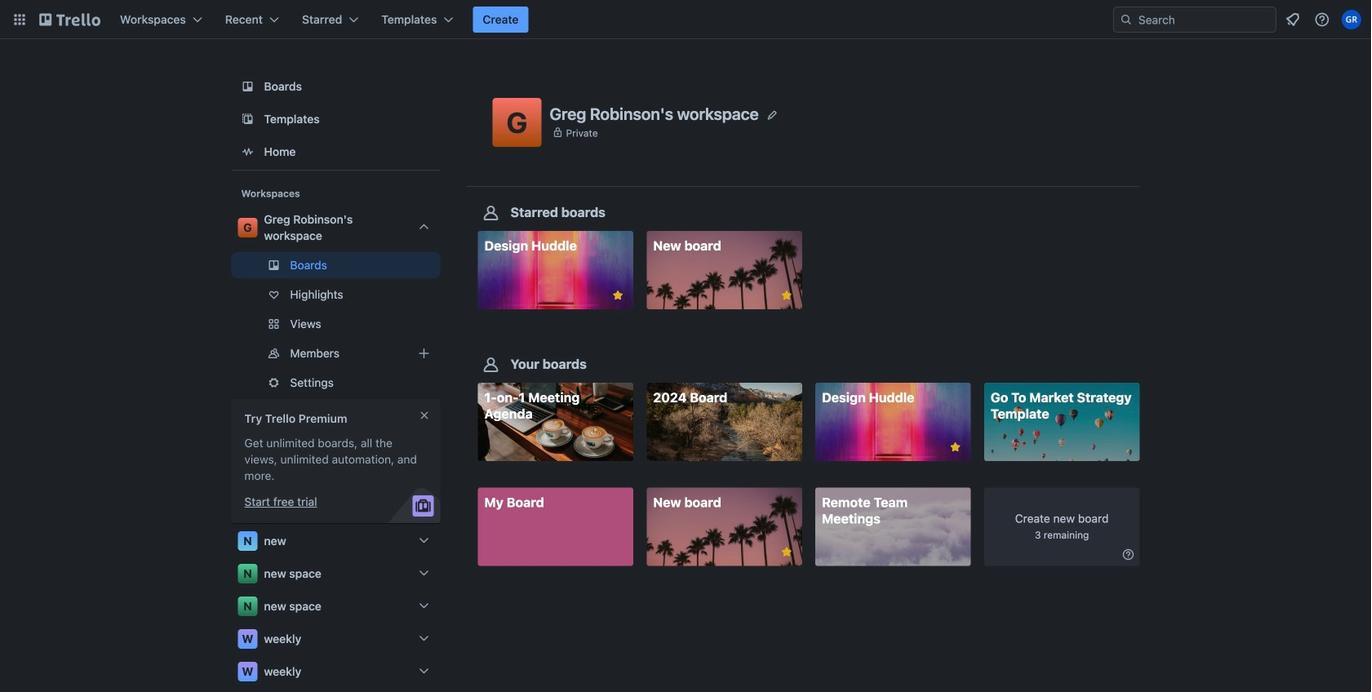 Task type: locate. For each thing, give the bounding box(es) containing it.
click to unstar this board. it will be removed from your starred list. image
[[611, 288, 625, 303], [780, 288, 794, 303], [780, 545, 794, 560]]

add image
[[414, 344, 434, 363]]

search image
[[1120, 13, 1133, 26]]

board image
[[238, 77, 258, 96]]

greg robinson (gregrobinson96) image
[[1342, 10, 1362, 29]]

0 notifications image
[[1283, 10, 1303, 29]]

sm image
[[1121, 547, 1137, 563]]

Search field
[[1114, 7, 1277, 33]]



Task type: vqa. For each thing, say whether or not it's contained in the screenshot.
the within Try Trello Premium Get unlimited boards, all the views, unlimited automation, and more.
no



Task type: describe. For each thing, give the bounding box(es) containing it.
template board image
[[238, 109, 258, 129]]

click to unstar this board. it will be removed from your starred list. image
[[948, 440, 963, 455]]

home image
[[238, 142, 258, 162]]

primary element
[[0, 0, 1372, 39]]

open information menu image
[[1314, 11, 1331, 28]]

back to home image
[[39, 7, 100, 33]]



